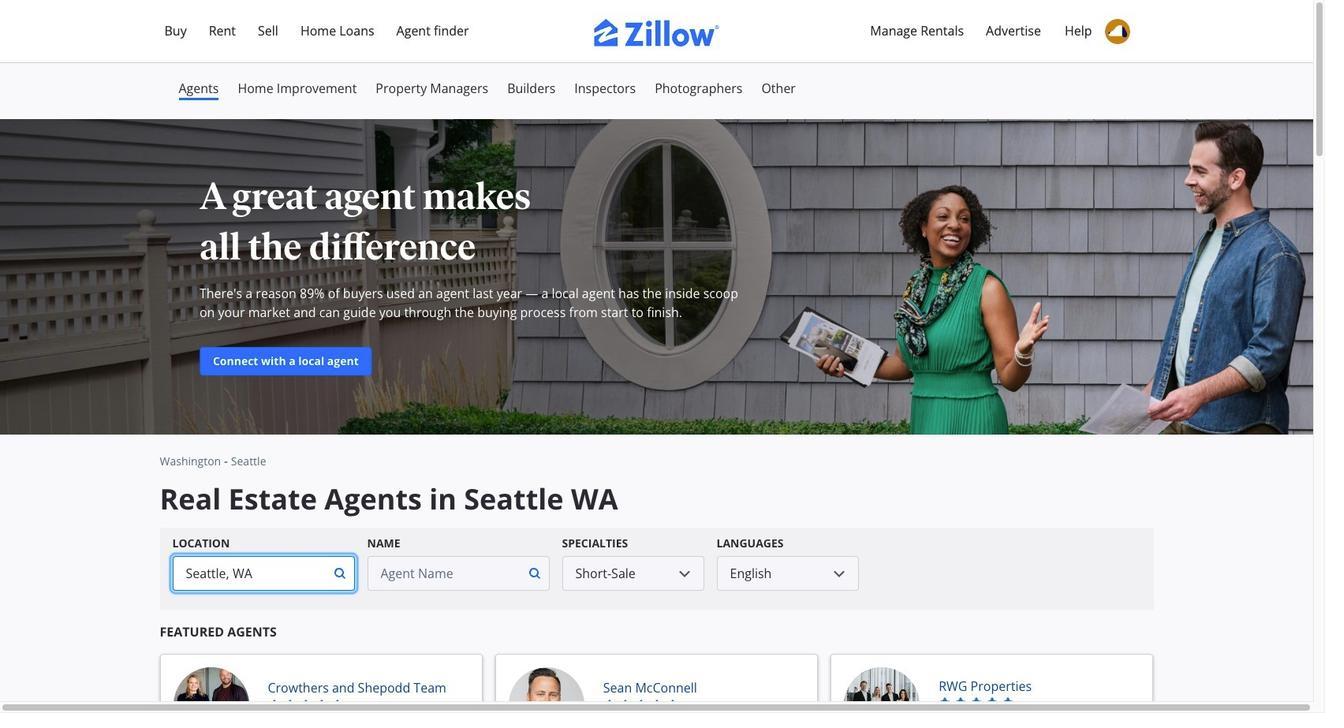 Task type: describe. For each thing, give the bounding box(es) containing it.
main navigation
[[0, 0, 1314, 63]]

Neighborhood/City/Zip text field
[[172, 556, 325, 591]]

1 horizontal spatial 5.0 out of 5 stars image
[[604, 699, 679, 712]]

0 horizontal spatial 5.0 out of 5 stars image
[[268, 699, 344, 712]]



Task type: locate. For each thing, give the bounding box(es) containing it.
2 horizontal spatial 5.0 out of 5 stars image
[[939, 697, 1015, 710]]

professional leaderboards links element
[[160, 79, 1154, 119]]

None search field
[[160, 527, 1154, 610]]

your profile default icon image
[[1105, 19, 1130, 44]]

zillow logo image
[[594, 19, 720, 47]]

Agent Name text field
[[367, 556, 520, 591]]

5.0 out of 5 stars image
[[939, 697, 1015, 710], [268, 699, 344, 712], [604, 699, 679, 712]]



Task type: vqa. For each thing, say whether or not it's contained in the screenshot.
Authentication tabs tab list
no



